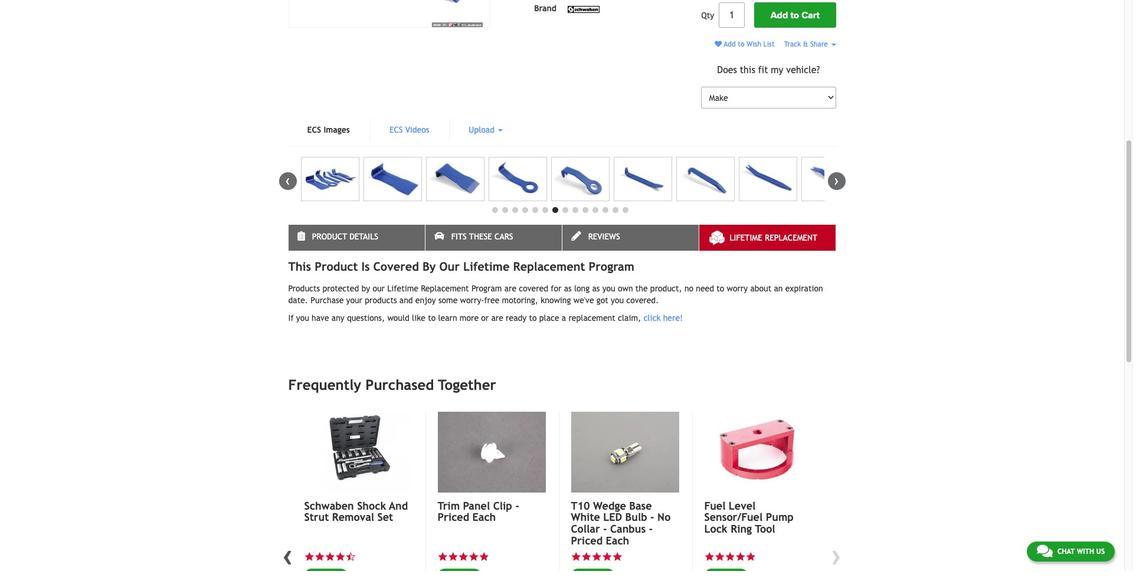 Task type: vqa. For each thing, say whether or not it's contained in the screenshot.
the right KITS
no



Task type: describe. For each thing, give the bounding box(es) containing it.
videos
[[406, 125, 430, 135]]

schwaben shock and strut removal set
[[304, 500, 408, 524]]

strut
[[304, 512, 329, 524]]

a
[[562, 314, 567, 323]]

4 star image from the left
[[448, 552, 459, 562]]

1 ‹ link from the top
[[279, 173, 297, 190]]

program inside products protected by our lifetime replacement program are covered for as long as you own the product, no need to worry about an expiration date. purchase your products and enjoy some worry-free motoring, knowing we've got you covered.
[[472, 284, 502, 294]]

ecs images link
[[289, 118, 369, 142]]

images
[[324, 125, 350, 135]]

product details
[[312, 232, 379, 242]]

wish
[[747, 40, 762, 49]]

add to cart button
[[755, 2, 837, 28]]

set
[[378, 512, 393, 524]]

our
[[440, 260, 460, 274]]

together
[[438, 377, 497, 393]]

and
[[389, 500, 408, 512]]

&
[[804, 40, 809, 49]]

worry
[[727, 284, 748, 294]]

lifetime inside products protected by our lifetime replacement program are covered for as long as you own the product, no need to worry about an expiration date. purchase your products and enjoy some worry-free motoring, knowing we've got you covered.
[[388, 284, 419, 294]]

ecs videos link
[[371, 118, 448, 142]]

schwaben image
[[566, 6, 602, 13]]

claim,
[[618, 314, 642, 323]]

long
[[575, 284, 590, 294]]

the
[[636, 284, 648, 294]]

schwaben shock and strut removal set link
[[304, 500, 413, 524]]

reviews
[[589, 232, 621, 242]]

these
[[469, 232, 492, 242]]

trim panel clip - priced each link
[[438, 500, 546, 524]]

8 star image from the left
[[592, 552, 602, 562]]

priced inside t10 wedge base white led bulb - no collar - canbus - priced each
[[571, 535, 603, 547]]

base
[[630, 500, 652, 512]]

vehicle?
[[787, 65, 821, 76]]

chat with us link
[[1028, 542, 1116, 562]]

questions,
[[347, 314, 385, 323]]

white
[[571, 512, 601, 524]]

does this fit my vehicle?
[[718, 65, 821, 76]]

product details link
[[289, 225, 425, 251]]

0 vertical spatial ‹
[[286, 173, 290, 188]]

trim
[[438, 500, 460, 512]]

ecs images
[[307, 125, 350, 135]]

bulb
[[626, 512, 648, 524]]

schwaben shock and strut removal set image
[[304, 412, 413, 493]]

reviews link
[[563, 225, 699, 251]]

purchase
[[311, 296, 344, 305]]

pump
[[766, 512, 794, 524]]

0 vertical spatial program
[[589, 260, 635, 274]]

t10 wedge base white led bulb - no collar - canbus - priced each link
[[571, 500, 680, 547]]

trim panel clip - priced each image
[[438, 412, 546, 493]]

to right like
[[428, 314, 436, 323]]

fit
[[759, 65, 769, 76]]

knowing
[[541, 296, 571, 305]]

2 vertical spatial you
[[296, 314, 309, 323]]

1 vertical spatial are
[[492, 314, 504, 323]]

is
[[362, 260, 370, 274]]

10 star image from the left
[[613, 552, 623, 562]]

fits
[[452, 232, 467, 242]]

cars
[[495, 232, 514, 242]]

each inside t10 wedge base white led bulb - no collar - canbus - priced each
[[606, 535, 630, 547]]

frequently purchased together
[[289, 377, 497, 393]]

6 star image from the left
[[736, 552, 746, 562]]

fuel
[[705, 500, 726, 512]]

click here! link
[[644, 314, 683, 323]]

and
[[400, 296, 413, 305]]

here!
[[664, 314, 683, 323]]

sensor/fuel
[[705, 512, 763, 524]]

ecs for ecs videos
[[390, 125, 403, 135]]

3 star image from the left
[[335, 552, 346, 562]]

this
[[740, 65, 756, 76]]

2 star image from the left
[[315, 552, 325, 562]]

wedge
[[594, 500, 627, 512]]

have
[[312, 314, 329, 323]]

if you have any questions, would like to learn more or are ready to place a replacement claim, click here!
[[289, 314, 683, 323]]

expiration
[[786, 284, 824, 294]]

more
[[460, 314, 479, 323]]

ecs for ecs images
[[307, 125, 321, 135]]

add to wish list link
[[715, 40, 775, 49]]

t10 wedge base white led bulb - no collar - canbus - priced each
[[571, 500, 671, 547]]

led
[[604, 512, 623, 524]]

chat
[[1058, 548, 1076, 556]]

t10
[[571, 500, 590, 512]]

fits these cars link
[[426, 225, 562, 251]]

no
[[685, 284, 694, 294]]

qty
[[702, 10, 715, 20]]

1 star image from the left
[[304, 552, 315, 562]]

4 star image from the left
[[571, 552, 582, 562]]

upload button
[[450, 118, 522, 142]]

lifetime inside 'link'
[[730, 233, 763, 243]]

priced inside trim panel clip - priced each
[[438, 512, 470, 524]]

place
[[540, 314, 560, 323]]

track & share
[[785, 40, 831, 49]]

are inside products protected by our lifetime replacement program are covered for as long as you own the product, no need to worry about an expiration date. purchase your products and enjoy some worry-free motoring, knowing we've got you covered.
[[505, 284, 517, 294]]

my
[[772, 65, 784, 76]]

lock
[[705, 523, 728, 536]]

got
[[597, 296, 609, 305]]

covered.
[[627, 296, 659, 305]]

collar
[[571, 523, 600, 536]]

1 horizontal spatial lifetime
[[464, 260, 510, 274]]

removal
[[332, 512, 375, 524]]

motoring,
[[502, 296, 539, 305]]

upload
[[469, 125, 497, 135]]

covered
[[374, 260, 419, 274]]

products
[[289, 284, 320, 294]]

1 vertical spatial product
[[315, 260, 358, 274]]

share
[[811, 40, 829, 49]]

worry-
[[460, 296, 485, 305]]



Task type: locate. For each thing, give the bounding box(es) containing it.
clip
[[494, 500, 513, 512]]

would
[[388, 314, 410, 323]]

1 vertical spatial replacement
[[514, 260, 586, 274]]

you right if
[[296, 314, 309, 323]]

1 vertical spatial ‹
[[283, 540, 293, 572]]

you down own in the right of the page
[[611, 296, 624, 305]]

program up own in the right of the page
[[589, 260, 635, 274]]

protected
[[323, 284, 359, 294]]

some
[[439, 296, 458, 305]]

are up motoring,
[[505, 284, 517, 294]]

0 vertical spatial you
[[603, 284, 616, 294]]

0 vertical spatial each
[[473, 512, 496, 524]]

by
[[362, 284, 370, 294]]

free
[[485, 296, 500, 305]]

replacement up some
[[421, 284, 469, 294]]

0 horizontal spatial priced
[[438, 512, 470, 524]]

0 horizontal spatial add
[[724, 40, 736, 49]]

to left "wish"
[[738, 40, 745, 49]]

product left details
[[312, 232, 347, 242]]

0 vertical spatial lifetime
[[730, 233, 763, 243]]

heart image
[[715, 41, 722, 48]]

track
[[785, 40, 802, 49]]

1 horizontal spatial as
[[593, 284, 600, 294]]

need
[[696, 284, 715, 294]]

1 horizontal spatial each
[[606, 535, 630, 547]]

1 horizontal spatial priced
[[571, 535, 603, 547]]

ecs left videos
[[390, 125, 403, 135]]

7 star image from the left
[[746, 552, 757, 562]]

to inside products protected by our lifetime replacement program are covered for as long as you own the product, no need to worry about an expiration date. purchase your products and enjoy some worry-free motoring, knowing we've got you covered.
[[717, 284, 725, 294]]

0 horizontal spatial as
[[564, 284, 572, 294]]

1 vertical spatial each
[[606, 535, 630, 547]]

6 star image from the left
[[479, 552, 490, 562]]

you up got
[[603, 284, 616, 294]]

to left place
[[529, 314, 537, 323]]

for
[[551, 284, 562, 294]]

0 horizontal spatial program
[[472, 284, 502, 294]]

lifetime down fits these cars link
[[464, 260, 510, 274]]

add for add to cart
[[771, 9, 789, 21]]

1 vertical spatial program
[[472, 284, 502, 294]]

0 horizontal spatial lifetime
[[388, 284, 419, 294]]

comments image
[[1038, 545, 1054, 559]]

0 horizontal spatial each
[[473, 512, 496, 524]]

cart
[[802, 9, 820, 21]]

brand
[[535, 4, 557, 13]]

lifetime up "worry" on the right of page
[[730, 233, 763, 243]]

1 vertical spatial ‹ link
[[279, 540, 297, 572]]

2 as from the left
[[593, 284, 600, 294]]

each right trim
[[473, 512, 496, 524]]

chat with us
[[1058, 548, 1106, 556]]

ecs left 'images'
[[307, 125, 321, 135]]

this
[[289, 260, 311, 274]]

program
[[589, 260, 635, 274], [472, 284, 502, 294]]

as right for
[[564, 284, 572, 294]]

half star image
[[346, 552, 356, 562]]

panel
[[463, 500, 490, 512]]

priced
[[438, 512, 470, 524], [571, 535, 603, 547]]

as up got
[[593, 284, 600, 294]]

5 star image from the left
[[469, 552, 479, 562]]

level
[[729, 500, 756, 512]]

star image
[[325, 552, 335, 562], [438, 552, 448, 562], [459, 552, 469, 562], [571, 552, 582, 562], [705, 552, 715, 562], [736, 552, 746, 562], [746, 552, 757, 562]]

own
[[618, 284, 633, 294]]

purchased
[[366, 377, 434, 393]]

product,
[[651, 284, 683, 294]]

add right heart icon
[[724, 40, 736, 49]]

0 horizontal spatial replacement
[[421, 284, 469, 294]]

fuel level sensor/fuel pump lock ring tool image
[[705, 412, 813, 493]]

0 vertical spatial priced
[[438, 512, 470, 524]]

t10 wedge base white led bulb - no collar - canbus - priced each image
[[571, 412, 680, 493]]

ecs videos
[[390, 125, 430, 135]]

1 horizontal spatial ecs
[[390, 125, 403, 135]]

program up free in the bottom of the page
[[472, 284, 502, 294]]

date.
[[289, 296, 308, 305]]

1 as from the left
[[564, 284, 572, 294]]

any
[[332, 314, 345, 323]]

covered
[[519, 284, 549, 294]]

tool
[[756, 523, 776, 536]]

details
[[350, 232, 379, 242]]

fuel level sensor/fuel pump lock ring tool link
[[705, 500, 813, 536]]

0 vertical spatial replacement
[[765, 233, 818, 243]]

2 vertical spatial replacement
[[421, 284, 469, 294]]

products protected by our lifetime replacement program are covered for as long as you own the product, no need to worry about an expiration date. purchase your products and enjoy some worry-free motoring, knowing we've got you covered.
[[289, 284, 824, 305]]

products
[[365, 296, 397, 305]]

None text field
[[719, 2, 745, 28]]

frequently
[[289, 377, 362, 393]]

2 ‹ link from the top
[[279, 540, 297, 572]]

12 star image from the left
[[726, 552, 736, 562]]

click
[[644, 314, 661, 323]]

2 vertical spatial lifetime
[[388, 284, 419, 294]]

replacement inside 'link'
[[765, 233, 818, 243]]

star image
[[304, 552, 315, 562], [315, 552, 325, 562], [335, 552, 346, 562], [448, 552, 459, 562], [469, 552, 479, 562], [479, 552, 490, 562], [582, 552, 592, 562], [592, 552, 602, 562], [602, 552, 613, 562], [613, 552, 623, 562], [715, 552, 726, 562], [726, 552, 736, 562]]

are right or
[[492, 314, 504, 323]]

to inside button
[[791, 9, 800, 21]]

like
[[412, 314, 426, 323]]

- inside trim panel clip - priced each
[[516, 500, 520, 512]]

0 horizontal spatial are
[[492, 314, 504, 323]]

0 horizontal spatial ecs
[[307, 125, 321, 135]]

7 star image from the left
[[582, 552, 592, 562]]

canbus
[[611, 523, 646, 536]]

each down led
[[606, 535, 630, 547]]

we've
[[574, 296, 594, 305]]

to
[[791, 9, 800, 21], [738, 40, 745, 49], [717, 284, 725, 294], [428, 314, 436, 323], [529, 314, 537, 323]]

1 horizontal spatial are
[[505, 284, 517, 294]]

0 vertical spatial ‹ link
[[279, 173, 297, 190]]

‹
[[286, 173, 290, 188], [283, 540, 293, 572]]

replacement up for
[[514, 260, 586, 274]]

about
[[751, 284, 772, 294]]

1 horizontal spatial replacement
[[514, 260, 586, 274]]

no
[[658, 512, 671, 524]]

does
[[718, 65, 738, 76]]

schwaben
[[304, 500, 354, 512]]

0 vertical spatial add
[[771, 9, 789, 21]]

2 star image from the left
[[438, 552, 448, 562]]

ring
[[731, 523, 753, 536]]

1 vertical spatial priced
[[571, 535, 603, 547]]

each inside trim panel clip - priced each
[[473, 512, 496, 524]]

fuel level sensor/fuel pump lock ring tool
[[705, 500, 794, 536]]

replacement up an
[[765, 233, 818, 243]]

› link
[[828, 173, 846, 190]]

9 star image from the left
[[602, 552, 613, 562]]

1 horizontal spatial add
[[771, 9, 789, 21]]

add to wish list
[[722, 40, 775, 49]]

priced down white at the right
[[571, 535, 603, 547]]

1 star image from the left
[[325, 552, 335, 562]]

replacement
[[765, 233, 818, 243], [514, 260, 586, 274], [421, 284, 469, 294]]

or
[[482, 314, 489, 323]]

2 horizontal spatial lifetime
[[730, 233, 763, 243]]

us
[[1097, 548, 1106, 556]]

-
[[516, 500, 520, 512], [651, 512, 655, 524], [604, 523, 608, 536], [649, 523, 653, 536]]

ecs
[[307, 125, 321, 135], [390, 125, 403, 135]]

lifetime up and on the bottom
[[388, 284, 419, 294]]

add up list
[[771, 9, 789, 21]]

0 vertical spatial product
[[312, 232, 347, 242]]

11 star image from the left
[[715, 552, 726, 562]]

replacement inside products protected by our lifetime replacement program are covered for as long as you own the product, no need to worry about an expiration date. purchase your products and enjoy some worry-free motoring, knowing we've got you covered.
[[421, 284, 469, 294]]

fits these cars
[[452, 232, 514, 242]]

your
[[346, 296, 363, 305]]

1 ecs from the left
[[307, 125, 321, 135]]

product up the protected
[[315, 260, 358, 274]]

trim panel clip - priced each
[[438, 500, 520, 524]]

this product is covered by our lifetime replacement program
[[289, 260, 635, 274]]

add inside button
[[771, 9, 789, 21]]

by
[[423, 260, 436, 274]]

1 vertical spatial you
[[611, 296, 624, 305]]

1 vertical spatial lifetime
[[464, 260, 510, 274]]

1 vertical spatial add
[[724, 40, 736, 49]]

1 horizontal spatial program
[[589, 260, 635, 274]]

you
[[603, 284, 616, 294], [611, 296, 624, 305], [296, 314, 309, 323]]

2 horizontal spatial replacement
[[765, 233, 818, 243]]

es#517779 - phr-05s - trim/molding tool kit - 5 pieces - safely remove trim panels and moldings easily without damaging them - schwaben - audi bmw volkswagen mercedes benz mini porsche image
[[289, 0, 491, 28], [301, 157, 360, 201], [364, 157, 422, 201], [426, 157, 485, 201], [489, 157, 547, 201], [551, 157, 610, 201], [614, 157, 673, 201], [677, 157, 735, 201], [739, 157, 798, 201], [802, 157, 860, 201]]

priced left clip on the bottom left
[[438, 512, 470, 524]]

to left cart
[[791, 9, 800, 21]]

shock
[[357, 500, 386, 512]]

2 ecs from the left
[[390, 125, 403, 135]]

add for add to wish list
[[724, 40, 736, 49]]

to right need
[[717, 284, 725, 294]]

5 star image from the left
[[705, 552, 715, 562]]

0 vertical spatial are
[[505, 284, 517, 294]]

3 star image from the left
[[459, 552, 469, 562]]

lifetime replacement
[[730, 233, 818, 243]]



